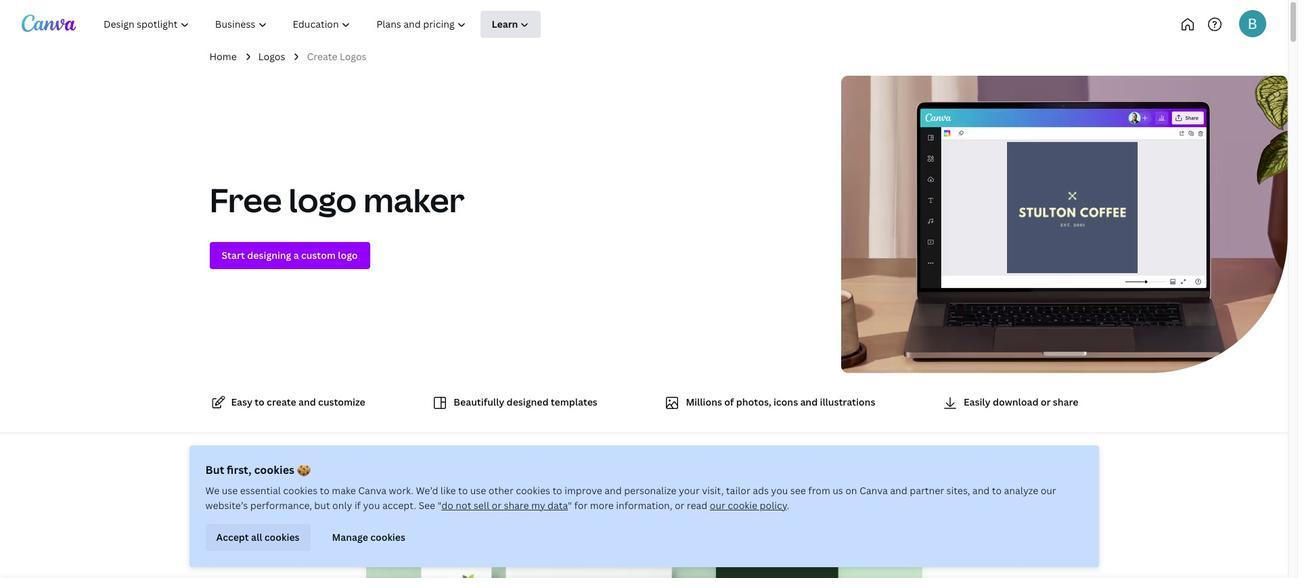 Task type: locate. For each thing, give the bounding box(es) containing it.
canva
[[358, 485, 387, 498], [860, 485, 888, 498]]

illustrations
[[820, 396, 876, 409]]

1 vertical spatial of
[[761, 467, 772, 482]]

cookies down performance,
[[265, 531, 300, 544]]

canva down designing
[[358, 485, 387, 498]]

manage cookies
[[332, 531, 405, 544]]

share down other
[[504, 500, 529, 512]]

ease.
[[752, 485, 779, 500]]

0 horizontal spatial you
[[363, 500, 380, 512]]

of left the photos,
[[725, 396, 734, 409]]

cookies up the my
[[516, 485, 550, 498]]

logos link
[[258, 49, 285, 65]]

you up on
[[856, 467, 875, 482]]

1 horizontal spatial "
[[568, 500, 572, 512]]

our cookie policy link
[[710, 500, 787, 512]]

.
[[787, 500, 790, 512]]

visit,
[[702, 485, 724, 498]]

1 horizontal spatial a
[[411, 467, 417, 482]]

" right the see
[[438, 500, 442, 512]]

2 canva from the left
[[860, 485, 888, 498]]

millions
[[686, 396, 722, 409]]

of
[[725, 396, 734, 409], [761, 467, 772, 482]]

1 horizontal spatial or
[[675, 500, 685, 512]]

of left the the
[[761, 467, 772, 482]]

first,
[[227, 463, 252, 478]]

a up accept.
[[393, 485, 399, 500]]

you inside designing a logo doesn't have to be daunting. canva's logo maker provides all of the ingredients you need to create a custom logo, fast – and free. learn how to design a logo online with ease.
[[856, 467, 875, 482]]

cookies up essential in the bottom left of the page
[[254, 463, 294, 478]]

the
[[774, 467, 792, 482]]

sites,
[[947, 485, 970, 498]]

create
[[267, 396, 296, 409], [357, 485, 390, 500]]

1 horizontal spatial canva
[[860, 485, 888, 498]]

to
[[255, 396, 265, 409], [514, 467, 525, 482], [906, 467, 917, 482], [608, 485, 619, 500], [320, 485, 330, 498], [458, 485, 468, 498], [553, 485, 562, 498], [992, 485, 1002, 498]]

0 horizontal spatial "
[[438, 500, 442, 512]]

cookies down accept.
[[370, 531, 405, 544]]

0 horizontal spatial a
[[393, 485, 399, 500]]

or
[[1041, 396, 1051, 409], [492, 500, 502, 512], [675, 500, 685, 512]]

ingredients
[[794, 467, 853, 482]]

0 vertical spatial share
[[1053, 396, 1079, 409]]

see
[[419, 500, 435, 512]]

0 horizontal spatial our
[[710, 500, 726, 512]]

" inside we use essential cookies to make canva work. we'd like to use other cookies to improve and personalize your visit, tailor ads you see from us on canva and partner sites, and to analyze our website's performance, but only if you accept. see "
[[438, 500, 442, 512]]

logos
[[258, 50, 285, 63], [340, 50, 367, 63]]

a up custom
[[411, 467, 417, 482]]

and right –
[[503, 485, 522, 500]]

0 vertical spatial our
[[1041, 485, 1057, 498]]

to right easy
[[255, 396, 265, 409]]

how
[[584, 485, 605, 500]]

1 horizontal spatial you
[[771, 485, 788, 498]]

or left the read
[[675, 500, 685, 512]]

be
[[527, 467, 541, 482]]

easy
[[231, 396, 253, 409]]

beautifully designed templates
[[454, 396, 598, 409]]

" left for
[[568, 500, 572, 512]]

a up information, at bottom
[[658, 485, 665, 500]]

1 horizontal spatial our
[[1041, 485, 1057, 498]]

maker
[[364, 178, 465, 222], [663, 467, 695, 482]]

logos right home
[[258, 50, 285, 63]]

0 horizontal spatial all
[[251, 531, 262, 544]]

1 horizontal spatial of
[[761, 467, 772, 482]]

and
[[299, 396, 316, 409], [800, 396, 818, 409], [503, 485, 522, 500], [605, 485, 622, 498], [890, 485, 908, 498], [973, 485, 990, 498]]

1 use from the left
[[222, 485, 238, 498]]

1 canva from the left
[[358, 485, 387, 498]]

0 horizontal spatial canva
[[358, 485, 387, 498]]

improve
[[565, 485, 602, 498]]

1 horizontal spatial create
[[357, 485, 390, 500]]

1 " from the left
[[438, 500, 442, 512]]

a
[[411, 467, 417, 482], [393, 485, 399, 500], [658, 485, 665, 500]]

design
[[622, 485, 656, 500]]

custom
[[402, 485, 441, 500]]

our down visit,
[[710, 500, 726, 512]]

information,
[[616, 500, 673, 512]]

create logos
[[307, 50, 367, 63]]

logos right create
[[340, 50, 367, 63]]

free logo maker
[[210, 178, 465, 222]]

we
[[205, 485, 220, 498]]

1 horizontal spatial maker
[[663, 467, 695, 482]]

have
[[486, 467, 511, 482]]

all inside designing a logo doesn't have to be daunting. canva's logo maker provides all of the ingredients you need to create a custom logo, fast – and free. learn how to design a logo online with ease.
[[746, 467, 758, 482]]

all up ads
[[746, 467, 758, 482]]

canva right on
[[860, 485, 888, 498]]

"
[[438, 500, 442, 512], [568, 500, 572, 512]]

daunting.
[[543, 467, 592, 482]]

0 horizontal spatial logos
[[258, 50, 285, 63]]

1 vertical spatial all
[[251, 531, 262, 544]]

only
[[332, 500, 352, 512]]

easy to create and customize
[[231, 396, 365, 409]]

you right if
[[363, 500, 380, 512]]

2 horizontal spatial a
[[658, 485, 665, 500]]

our
[[1041, 485, 1057, 498], [710, 500, 726, 512]]

customize
[[318, 396, 365, 409]]

1 horizontal spatial all
[[746, 467, 758, 482]]

create
[[307, 50, 338, 63]]

ads
[[753, 485, 769, 498]]

we'd
[[416, 485, 438, 498]]

0 horizontal spatial create
[[267, 396, 296, 409]]

create right easy
[[267, 396, 296, 409]]

0 vertical spatial create
[[267, 396, 296, 409]]

2 horizontal spatial you
[[856, 467, 875, 482]]

1 logos from the left
[[258, 50, 285, 63]]

use
[[222, 485, 238, 498], [470, 485, 486, 498]]

use up website's
[[222, 485, 238, 498]]

make
[[332, 485, 356, 498]]

to up but
[[320, 485, 330, 498]]

designing
[[357, 467, 408, 482]]

to up data
[[553, 485, 562, 498]]

learn
[[551, 485, 581, 500]]

1 vertical spatial share
[[504, 500, 529, 512]]

to left analyze in the right of the page
[[992, 485, 1002, 498]]

policy
[[760, 500, 787, 512]]

logo,
[[443, 485, 468, 500]]

free.
[[525, 485, 549, 500]]

or down –
[[492, 500, 502, 512]]

icons
[[774, 396, 798, 409]]

our right analyze in the right of the page
[[1041, 485, 1057, 498]]

do not sell or share my data " for more information, or read our cookie policy .
[[442, 500, 790, 512]]

1 horizontal spatial logos
[[340, 50, 367, 63]]

you up policy
[[771, 485, 788, 498]]

to right like
[[458, 485, 468, 498]]

0 vertical spatial of
[[725, 396, 734, 409]]

you
[[856, 467, 875, 482], [771, 485, 788, 498], [363, 500, 380, 512]]

beautifully
[[454, 396, 505, 409]]

partner
[[910, 485, 944, 498]]

logo
[[289, 178, 357, 222], [419, 467, 442, 482], [638, 467, 660, 482], [667, 485, 690, 500]]

and right icons
[[800, 396, 818, 409]]

read
[[687, 500, 708, 512]]

or right the download
[[1041, 396, 1051, 409]]

not
[[456, 500, 471, 512]]

easily
[[964, 396, 991, 409]]

1 horizontal spatial share
[[1053, 396, 1079, 409]]

create down designing
[[357, 485, 390, 500]]

0 vertical spatial you
[[856, 467, 875, 482]]

–
[[494, 485, 500, 500]]

and inside designing a logo doesn't have to be daunting. canva's logo maker provides all of the ingredients you need to create a custom logo, fast – and free. learn how to design a logo online with ease.
[[503, 485, 522, 500]]

1 horizontal spatial use
[[470, 485, 486, 498]]

do
[[442, 500, 454, 512]]

0 horizontal spatial of
[[725, 396, 734, 409]]

0 vertical spatial maker
[[364, 178, 465, 222]]

to right need
[[906, 467, 917, 482]]

accept.
[[382, 500, 416, 512]]

designing a logo doesn't have to be daunting. canva's logo maker provides all of the ingredients you need to create a custom logo, fast – and free. learn how to design a logo online with ease.
[[357, 467, 917, 500]]

1 vertical spatial maker
[[663, 467, 695, 482]]

all
[[746, 467, 758, 482], [251, 531, 262, 544]]

tailor
[[726, 485, 751, 498]]

use up "sell"
[[470, 485, 486, 498]]

and right sites, at right
[[973, 485, 990, 498]]

share right the download
[[1053, 396, 1079, 409]]

0 horizontal spatial use
[[222, 485, 238, 498]]

0 horizontal spatial maker
[[364, 178, 465, 222]]

1 vertical spatial create
[[357, 485, 390, 500]]

0 vertical spatial all
[[746, 467, 758, 482]]

all right the accept
[[251, 531, 262, 544]]



Task type: vqa. For each thing, say whether or not it's contained in the screenshot.
ingredients
yes



Task type: describe. For each thing, give the bounding box(es) containing it.
2 logos from the left
[[340, 50, 367, 63]]

accept
[[216, 531, 249, 544]]

2 " from the left
[[568, 500, 572, 512]]

essential
[[240, 485, 281, 498]]

like
[[441, 485, 456, 498]]

performance,
[[250, 500, 312, 512]]

my
[[531, 500, 545, 512]]

maker inside designing a logo doesn't have to be daunting. canva's logo maker provides all of the ingredients you need to create a custom logo, fast – and free. learn how to design a logo online with ease.
[[663, 467, 695, 482]]

logo image
[[357, 523, 931, 579]]

if
[[355, 500, 361, 512]]

2 use from the left
[[470, 485, 486, 498]]

0 horizontal spatial or
[[492, 500, 502, 512]]

2 vertical spatial you
[[363, 500, 380, 512]]

all inside accept all cookies button
[[251, 531, 262, 544]]

sell
[[474, 500, 490, 512]]

provides
[[697, 467, 743, 482]]

home
[[210, 50, 237, 63]]

manage cookies button
[[321, 525, 416, 552]]

download
[[993, 396, 1039, 409]]

cookie
[[728, 500, 758, 512]]

work.
[[389, 485, 414, 498]]

manage
[[332, 531, 368, 544]]

of inside designing a logo doesn't have to be daunting. canva's logo maker provides all of the ingredients you need to create a custom logo, fast – and free. learn how to design a logo online with ease.
[[761, 467, 772, 482]]

millions of photos, icons and illustrations
[[686, 396, 876, 409]]

photos,
[[736, 396, 772, 409]]

create inside designing a logo doesn't have to be daunting. canva's logo maker provides all of the ingredients you need to create a custom logo, fast – and free. learn how to design a logo online with ease.
[[357, 485, 390, 500]]

see
[[791, 485, 806, 498]]

we use essential cookies to make canva work. we'd like to use other cookies to improve and personalize your visit, tailor ads you see from us on canva and partner sites, and to analyze our website's performance, but only if you accept. see "
[[205, 485, 1057, 512]]

and up do not sell or share my data " for more information, or read our cookie policy .
[[605, 485, 622, 498]]

other
[[489, 485, 514, 498]]

1 vertical spatial you
[[771, 485, 788, 498]]

us
[[833, 485, 843, 498]]

but
[[314, 500, 330, 512]]

analyze
[[1004, 485, 1039, 498]]

home link
[[210, 49, 237, 65]]

cookies down 🍪
[[283, 485, 318, 498]]

from
[[809, 485, 831, 498]]

your
[[679, 485, 700, 498]]

our inside we use essential cookies to make canva work. we'd like to use other cookies to improve and personalize your visit, tailor ads you see from us on canva and partner sites, and to analyze our website's performance, but only if you accept. see "
[[1041, 485, 1057, 498]]

to up do not sell or share my data " for more information, or read our cookie policy .
[[608, 485, 619, 500]]

but
[[205, 463, 224, 478]]

2 horizontal spatial or
[[1041, 396, 1051, 409]]

accept all cookies
[[216, 531, 300, 544]]

accept all cookies button
[[205, 525, 310, 552]]

need
[[878, 467, 904, 482]]

canva's
[[595, 467, 635, 482]]

free
[[210, 178, 282, 222]]

fast
[[471, 485, 491, 500]]

online
[[692, 485, 725, 500]]

0 horizontal spatial share
[[504, 500, 529, 512]]

and left customize
[[299, 396, 316, 409]]

templates
[[551, 396, 598, 409]]

to left be
[[514, 467, 525, 482]]

easily download or share
[[964, 396, 1079, 409]]

data
[[548, 500, 568, 512]]

more
[[590, 500, 614, 512]]

with
[[727, 485, 750, 500]]

designed
[[507, 396, 549, 409]]

but first, cookies 🍪
[[205, 463, 311, 478]]

1 vertical spatial our
[[710, 500, 726, 512]]

do not sell or share my data link
[[442, 500, 568, 512]]

and down need
[[890, 485, 908, 498]]

for
[[574, 500, 588, 512]]

top level navigation element
[[92, 11, 587, 38]]

🍪
[[297, 463, 311, 478]]

cafe logo image
[[1007, 142, 1138, 274]]

doesn't
[[444, 467, 484, 482]]

website's
[[205, 500, 248, 512]]

on
[[846, 485, 857, 498]]

personalize
[[624, 485, 677, 498]]



